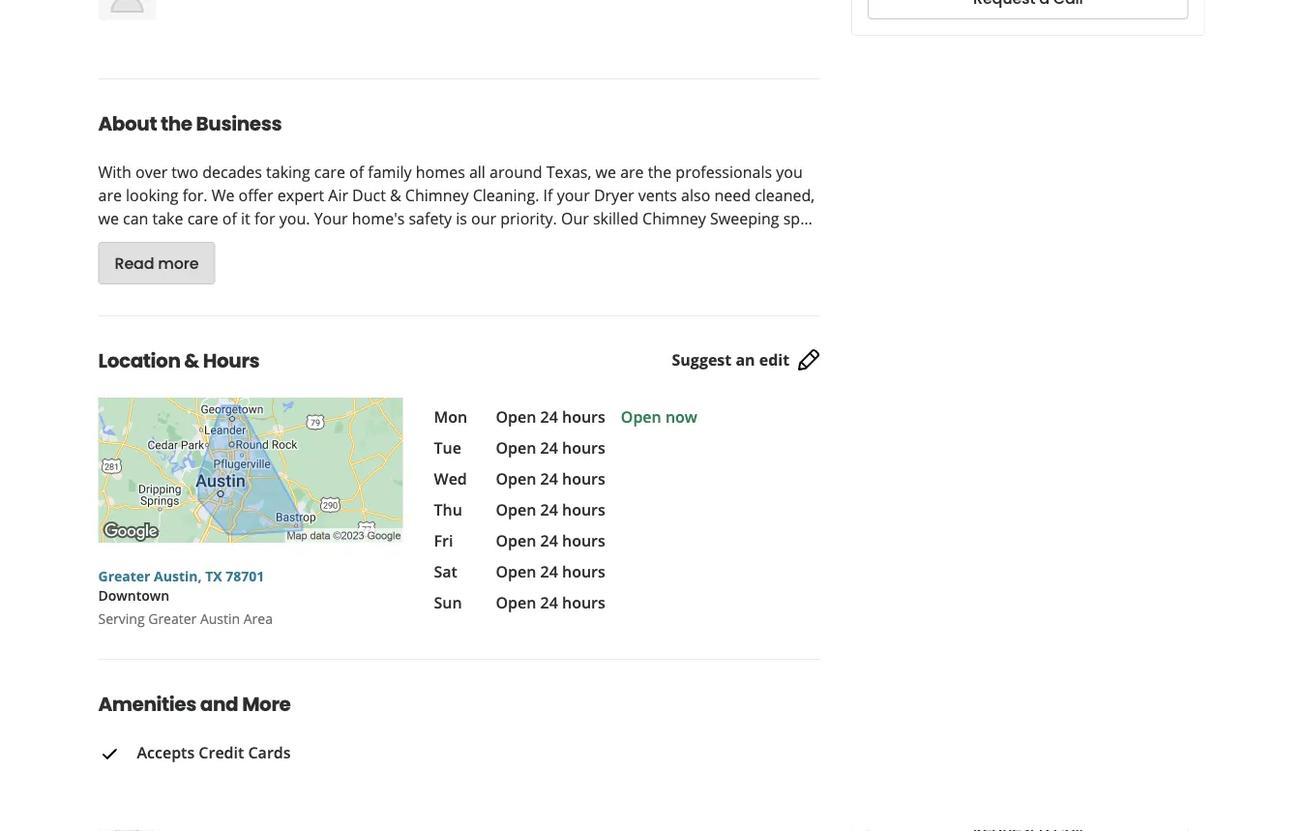 Task type: vqa. For each thing, say whether or not it's contained in the screenshot.
first name text box
no



Task type: describe. For each thing, give the bounding box(es) containing it.
0 vertical spatial chimney
[[405, 185, 469, 206]]

more
[[242, 691, 291, 718]]

for.
[[183, 185, 208, 206]]

accepts
[[137, 742, 195, 763]]

…
[[801, 208, 813, 229]]

open for sat
[[496, 561, 537, 582]]

open 24 hours for fri
[[496, 530, 606, 551]]

amenities and more element
[[67, 659, 829, 806]]

open for fri
[[496, 530, 537, 551]]

about the business
[[98, 110, 282, 137]]

24 pencil v2 image
[[798, 349, 821, 372]]

the inside with over two decades taking care of family homes all around texas, we are the professionals you are looking for. we offer expert air duct & chimney cleaning. if your dryer vents also need cleaned, we can take care of it for you. your home's safety is our priority. our skilled chimney sweeping sp …
[[648, 162, 672, 182]]

can
[[123, 208, 148, 229]]

our
[[471, 208, 497, 229]]

all
[[469, 162, 486, 182]]

sat
[[434, 561, 458, 582]]

skilled
[[593, 208, 639, 229]]

an
[[736, 350, 756, 370]]

cleaned,
[[755, 185, 815, 206]]

hours for sat
[[562, 561, 606, 582]]

open for mon
[[496, 406, 537, 427]]

cards
[[248, 742, 291, 763]]

greater austin, tx 78701 link
[[98, 567, 264, 585]]

sp
[[784, 208, 801, 229]]

sweeping
[[710, 208, 780, 229]]

open 24 hours for tue
[[496, 437, 606, 458]]

priority.
[[501, 208, 557, 229]]

open 24 hours for wed
[[496, 468, 606, 489]]

about the business element
[[67, 78, 821, 285]]

open for thu
[[496, 499, 537, 520]]

duct
[[352, 185, 386, 206]]

it
[[241, 208, 250, 229]]

24 for sun
[[541, 592, 558, 613]]

hours
[[203, 347, 260, 375]]

your
[[557, 185, 590, 206]]

open 24 hours for sat
[[496, 561, 606, 582]]

24 for sat
[[541, 561, 558, 582]]

greater austin, tx 78701 downtown serving greater austin area
[[98, 567, 273, 628]]

suggest
[[672, 350, 732, 370]]

decades
[[203, 162, 262, 182]]

78701
[[226, 567, 264, 585]]

with over two decades taking care of family homes all around texas, we are the professionals you are looking for. we offer expert air duct & chimney cleaning. if your dryer vents also need cleaned, we can take care of it for you. your home's safety is our priority. our skilled chimney sweeping sp …
[[98, 162, 815, 229]]

hours for thu
[[562, 499, 606, 520]]

expert
[[278, 185, 324, 206]]

amenities and more
[[98, 691, 291, 718]]

serving
[[98, 609, 145, 628]]

tue
[[434, 437, 462, 458]]

read
[[115, 253, 154, 274]]

hours for mon
[[562, 406, 606, 427]]

24 for mon
[[541, 406, 558, 427]]

also
[[681, 185, 711, 206]]

now
[[666, 406, 698, 427]]

24 for tue
[[541, 437, 558, 458]]

24 for fri
[[541, 530, 558, 551]]

is
[[456, 208, 467, 229]]

location & hours element
[[67, 316, 852, 628]]

austin
[[200, 609, 240, 628]]

0 horizontal spatial &
[[184, 347, 199, 375]]

open for wed
[[496, 468, 537, 489]]

fri
[[434, 530, 453, 551]]

& inside with over two decades taking care of family homes all around texas, we are the professionals you are looking for. we offer expert air duct & chimney cleaning. if your dryer vents also need cleaned, we can take care of it for you. your home's safety is our priority. our skilled chimney sweeping sp …
[[390, 185, 401, 206]]

0 vertical spatial are
[[621, 162, 644, 182]]

safety
[[409, 208, 452, 229]]

0 horizontal spatial are
[[98, 185, 122, 206]]



Task type: locate. For each thing, give the bounding box(es) containing it.
1 open 24 hours from the top
[[496, 406, 606, 427]]

greater
[[98, 567, 150, 585], [148, 609, 197, 628]]

map image
[[98, 398, 403, 543]]

suggest an edit
[[672, 350, 790, 370]]

7 open 24 hours from the top
[[496, 592, 606, 613]]

if
[[544, 185, 553, 206]]

0 horizontal spatial of
[[222, 208, 237, 229]]

take
[[153, 208, 183, 229]]

offer
[[239, 185, 274, 206]]

1 vertical spatial &
[[184, 347, 199, 375]]

business
[[196, 110, 282, 137]]

1 horizontal spatial the
[[648, 162, 672, 182]]

accepts credit cards
[[137, 742, 291, 763]]

1 horizontal spatial are
[[621, 162, 644, 182]]

1 vertical spatial chimney
[[643, 208, 706, 229]]

tx
[[205, 567, 222, 585]]

4 hours from the top
[[562, 499, 606, 520]]

homes
[[416, 162, 465, 182]]

3 open 24 hours from the top
[[496, 468, 606, 489]]

1 horizontal spatial care
[[314, 162, 345, 182]]

taking
[[266, 162, 310, 182]]

4 open 24 hours from the top
[[496, 499, 606, 520]]

thu
[[434, 499, 463, 520]]

are down with
[[98, 185, 122, 206]]

and
[[200, 691, 238, 718]]

we
[[212, 185, 235, 206]]

greater down austin,
[[148, 609, 197, 628]]

2 hours from the top
[[562, 437, 606, 458]]

edit
[[760, 350, 790, 370]]

24 for wed
[[541, 468, 558, 489]]

hours
[[562, 406, 606, 427], [562, 437, 606, 458], [562, 468, 606, 489], [562, 499, 606, 520], [562, 530, 606, 551], [562, 561, 606, 582], [562, 592, 606, 613]]

open 24 hours
[[496, 406, 606, 427], [496, 437, 606, 458], [496, 468, 606, 489], [496, 499, 606, 520], [496, 530, 606, 551], [496, 561, 606, 582], [496, 592, 606, 613]]

suggest an edit link
[[672, 349, 821, 372]]

0 horizontal spatial the
[[161, 110, 192, 137]]

read more button
[[98, 242, 215, 285]]

2 24 from the top
[[541, 437, 558, 458]]

24 for thu
[[541, 499, 558, 520]]

0 vertical spatial the
[[161, 110, 192, 137]]

chimney down homes on the top left of the page
[[405, 185, 469, 206]]

we up dryer
[[596, 162, 617, 182]]

sun
[[434, 592, 462, 613]]

area
[[244, 609, 273, 628]]

chimney
[[405, 185, 469, 206], [643, 208, 706, 229]]

1 horizontal spatial chimney
[[643, 208, 706, 229]]

read more
[[115, 253, 199, 274]]

our
[[561, 208, 589, 229]]

0 horizontal spatial care
[[187, 208, 218, 229]]

about
[[98, 110, 157, 137]]

of
[[349, 162, 364, 182], [222, 208, 237, 229]]

credit
[[199, 742, 244, 763]]

open now
[[621, 406, 698, 427]]

open left "now" at right
[[621, 406, 662, 427]]

1 horizontal spatial of
[[349, 162, 364, 182]]

1 24 from the top
[[541, 406, 558, 427]]

0 vertical spatial of
[[349, 162, 364, 182]]

open for sun
[[496, 592, 537, 613]]

two
[[172, 162, 198, 182]]

austin,
[[154, 567, 202, 585]]

open for tue
[[496, 437, 537, 458]]

open right sat
[[496, 561, 537, 582]]

family
[[368, 162, 412, 182]]

hours for tue
[[562, 437, 606, 458]]

vents
[[639, 185, 677, 206]]

cleaning.
[[473, 185, 540, 206]]

0 vertical spatial care
[[314, 162, 345, 182]]

5 hours from the top
[[562, 530, 606, 551]]

6 hours from the top
[[562, 561, 606, 582]]

open 24 hours for sun
[[496, 592, 606, 613]]

open
[[496, 406, 537, 427], [621, 406, 662, 427], [496, 437, 537, 458], [496, 468, 537, 489], [496, 499, 537, 520], [496, 530, 537, 551], [496, 561, 537, 582], [496, 592, 537, 613]]

3 hours from the top
[[562, 468, 606, 489]]

hours for sun
[[562, 592, 606, 613]]

1 vertical spatial care
[[187, 208, 218, 229]]

the right about
[[161, 110, 192, 137]]

location & hours
[[98, 347, 260, 375]]

1 vertical spatial the
[[648, 162, 672, 182]]

1 vertical spatial greater
[[148, 609, 197, 628]]

4 24 from the top
[[541, 499, 558, 520]]

1 vertical spatial of
[[222, 208, 237, 229]]

we left 'can' on the left of the page
[[98, 208, 119, 229]]

open 24 hours for thu
[[496, 499, 606, 520]]

professionals
[[676, 162, 772, 182]]

amenities
[[98, 691, 196, 718]]

mon
[[434, 406, 468, 427]]

1 vertical spatial we
[[98, 208, 119, 229]]

the
[[161, 110, 192, 137], [648, 162, 672, 182]]

hours for fri
[[562, 530, 606, 551]]

5 open 24 hours from the top
[[496, 530, 606, 551]]

open right mon
[[496, 406, 537, 427]]

2 open 24 hours from the top
[[496, 437, 606, 458]]

24
[[541, 406, 558, 427], [541, 437, 558, 458], [541, 468, 558, 489], [541, 499, 558, 520], [541, 530, 558, 551], [541, 561, 558, 582], [541, 592, 558, 613]]

0 horizontal spatial chimney
[[405, 185, 469, 206]]

5 24 from the top
[[541, 530, 558, 551]]

1 horizontal spatial &
[[390, 185, 401, 206]]

open right sun
[[496, 592, 537, 613]]

wed
[[434, 468, 467, 489]]

hours for wed
[[562, 468, 606, 489]]

for
[[254, 208, 275, 229]]

1 horizontal spatial we
[[596, 162, 617, 182]]

open 24 hours for mon
[[496, 406, 606, 427]]

your
[[314, 208, 348, 229]]

with
[[98, 162, 131, 182]]

the up vents at the top of the page
[[648, 162, 672, 182]]

&
[[390, 185, 401, 206], [184, 347, 199, 375]]

are
[[621, 162, 644, 182], [98, 185, 122, 206]]

texas,
[[547, 162, 592, 182]]

looking
[[126, 185, 179, 206]]

dryer
[[594, 185, 635, 206]]

open right fri
[[496, 530, 537, 551]]

need
[[715, 185, 751, 206]]

care down for.
[[187, 208, 218, 229]]

are up dryer
[[621, 162, 644, 182]]

downtown
[[98, 586, 169, 604]]

0 horizontal spatial we
[[98, 208, 119, 229]]

you.
[[279, 208, 310, 229]]

home's
[[352, 208, 405, 229]]

1 vertical spatial are
[[98, 185, 122, 206]]

of up duct
[[349, 162, 364, 182]]

3 24 from the top
[[541, 468, 558, 489]]

open right tue on the bottom left
[[496, 437, 537, 458]]

7 hours from the top
[[562, 592, 606, 613]]

air
[[328, 185, 348, 206]]

location
[[98, 347, 181, 375]]

we
[[596, 162, 617, 182], [98, 208, 119, 229]]

around
[[490, 162, 543, 182]]

& down family at top
[[390, 185, 401, 206]]

greater up "downtown"
[[98, 567, 150, 585]]

of left it
[[222, 208, 237, 229]]

7 24 from the top
[[541, 592, 558, 613]]

0 vertical spatial greater
[[98, 567, 150, 585]]

over
[[135, 162, 168, 182]]

1 hours from the top
[[562, 406, 606, 427]]

more
[[158, 253, 199, 274]]

care up air
[[314, 162, 345, 182]]

open right 'thu'
[[496, 499, 537, 520]]

you
[[776, 162, 803, 182]]

chimney down vents at the top of the page
[[643, 208, 706, 229]]

0 vertical spatial &
[[390, 185, 401, 206]]

open right wed
[[496, 468, 537, 489]]

care
[[314, 162, 345, 182], [187, 208, 218, 229]]

0 vertical spatial we
[[596, 162, 617, 182]]

6 24 from the top
[[541, 561, 558, 582]]

6 open 24 hours from the top
[[496, 561, 606, 582]]

& left hours
[[184, 347, 199, 375]]

24 checkmark v2 image
[[98, 743, 121, 766]]



